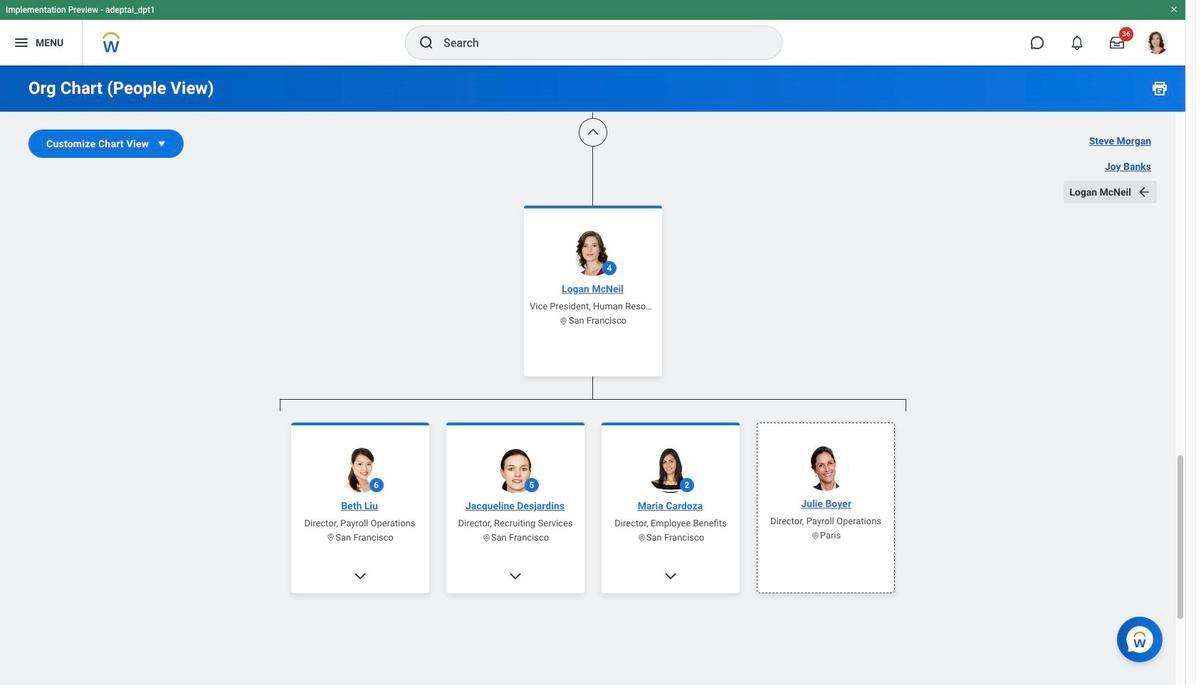 Task type: locate. For each thing, give the bounding box(es) containing it.
inbox large image
[[1110, 36, 1125, 50]]

main content
[[0, 0, 1186, 686]]

1 chevron down image from the left
[[353, 569, 367, 584]]

0 horizontal spatial location image
[[559, 316, 568, 325]]

chevron down image for 3rd location image from the right
[[353, 569, 367, 584]]

1 location image from the left
[[326, 533, 336, 543]]

justify image
[[13, 34, 30, 51]]

2 chevron down image from the left
[[508, 569, 522, 584]]

location image
[[326, 533, 336, 543], [482, 533, 491, 543], [637, 533, 646, 543]]

chevron down image for second location image from the left
[[508, 569, 522, 584]]

banner
[[0, 0, 1186, 66]]

chevron down image
[[353, 569, 367, 584], [508, 569, 522, 584]]

notifications large image
[[1070, 36, 1085, 50]]

2 horizontal spatial location image
[[637, 533, 646, 543]]

location image
[[559, 316, 568, 325], [811, 531, 820, 541]]

1 horizontal spatial chevron down image
[[508, 569, 522, 584]]

0 horizontal spatial location image
[[326, 533, 336, 543]]

0 horizontal spatial chevron down image
[[353, 569, 367, 584]]

1 vertical spatial location image
[[811, 531, 820, 541]]

search image
[[418, 34, 435, 51]]

0 vertical spatial location image
[[559, 316, 568, 325]]

close environment banner image
[[1170, 5, 1179, 14]]

profile logan mcneil image
[[1146, 31, 1169, 57]]

1 horizontal spatial location image
[[482, 533, 491, 543]]



Task type: describe. For each thing, give the bounding box(es) containing it.
caret down image
[[155, 137, 169, 151]]

3 location image from the left
[[637, 533, 646, 543]]

2 location image from the left
[[482, 533, 491, 543]]

logan mcneil, logan mcneil, 4 direct reports element
[[280, 411, 906, 686]]

arrow left image
[[1137, 185, 1152, 199]]

1 horizontal spatial location image
[[811, 531, 820, 541]]

chevron down image
[[663, 569, 678, 584]]

print org chart image
[[1152, 80, 1169, 97]]

chevron up image
[[586, 125, 600, 140]]

Search Workday  search field
[[444, 27, 753, 58]]



Task type: vqa. For each thing, say whether or not it's contained in the screenshot.
expand table icon
no



